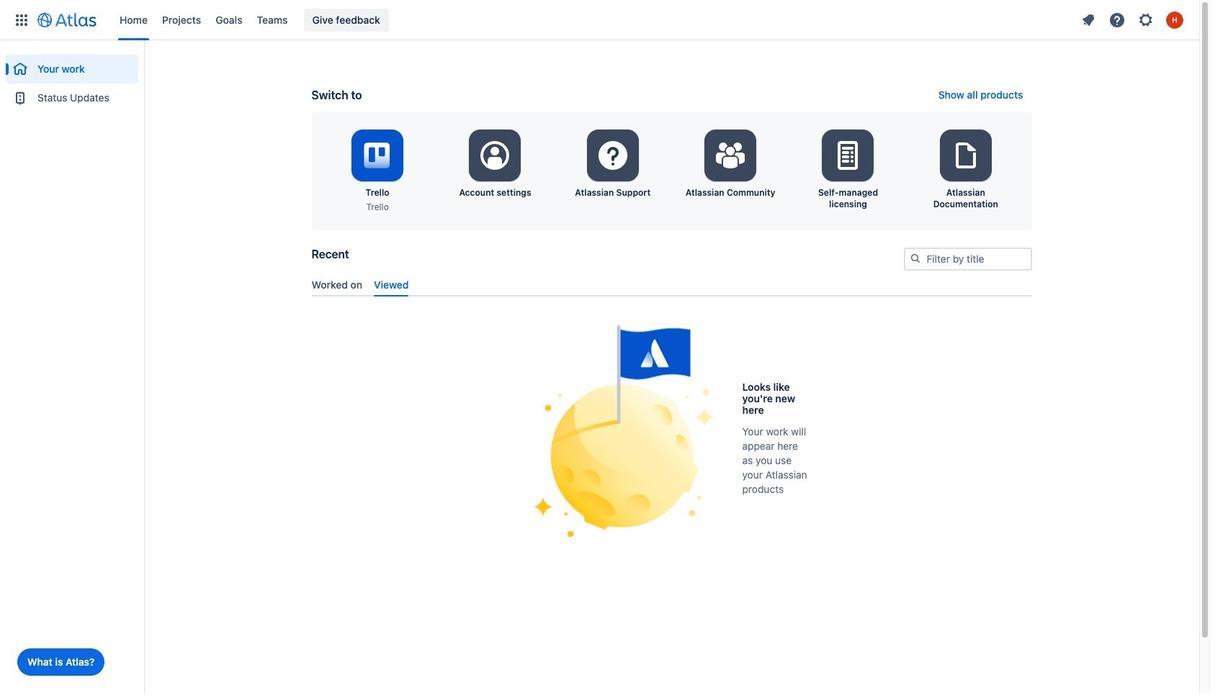 Task type: describe. For each thing, give the bounding box(es) containing it.
4 settings image from the left
[[948, 138, 983, 173]]

1 settings image from the left
[[478, 138, 512, 173]]

switch to... image
[[13, 11, 30, 28]]

Filter by title field
[[905, 249, 1030, 269]]

top element
[[9, 0, 1075, 40]]

search image
[[909, 253, 921, 264]]



Task type: locate. For each thing, give the bounding box(es) containing it.
0 horizontal spatial settings image
[[831, 138, 865, 173]]

group
[[6, 40, 138, 117]]

settings image
[[1137, 11, 1155, 28], [831, 138, 865, 173]]

account image
[[1166, 11, 1183, 28]]

3 settings image from the left
[[713, 138, 748, 173]]

1 horizontal spatial settings image
[[1137, 11, 1155, 28]]

notifications image
[[1080, 11, 1097, 28]]

tab list
[[306, 273, 1038, 297]]

list
[[112, 0, 1075, 40], [1075, 8, 1191, 31]]

help icon image
[[1108, 11, 1126, 28]]

2 settings image from the left
[[596, 138, 630, 173]]

1 vertical spatial settings image
[[831, 138, 865, 173]]

settings image
[[478, 138, 512, 173], [596, 138, 630, 173], [713, 138, 748, 173], [948, 138, 983, 173]]

banner
[[0, 0, 1199, 40]]

0 vertical spatial settings image
[[1137, 11, 1155, 28]]



Task type: vqa. For each thing, say whether or not it's contained in the screenshot.
Search field
no



